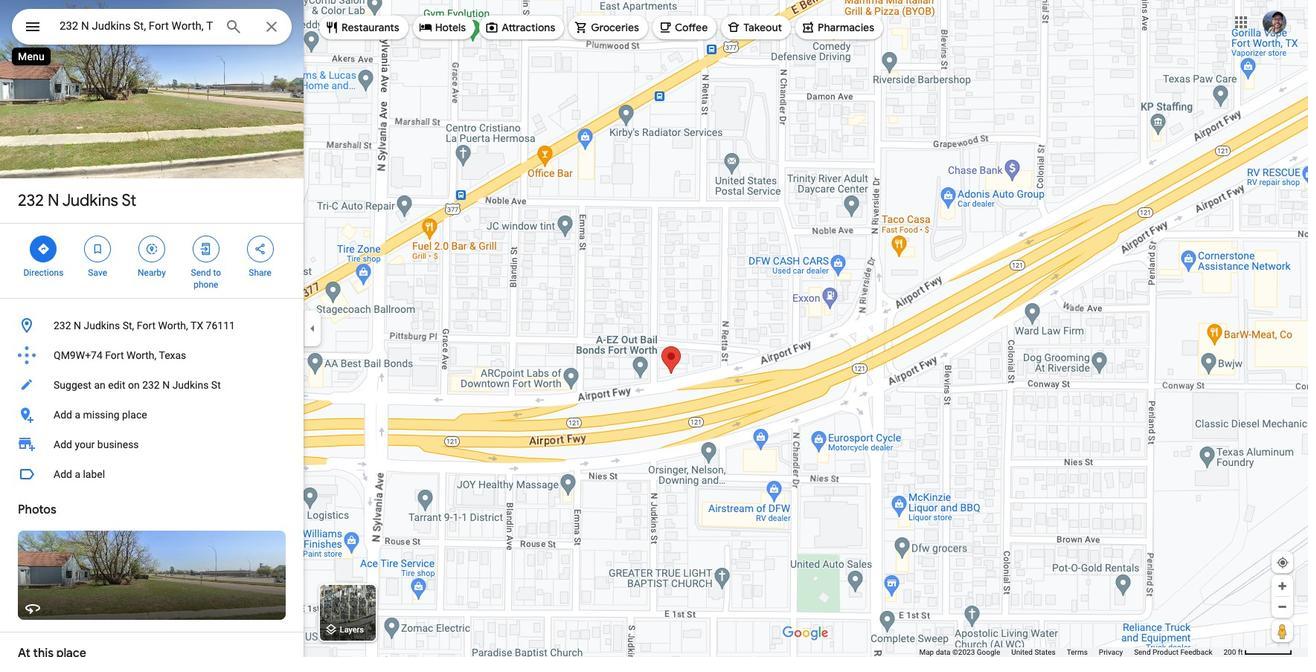 Task type: describe. For each thing, give the bounding box(es) containing it.
on
[[128, 380, 140, 391]]

edit
[[108, 380, 125, 391]]

your
[[75, 439, 95, 451]]

united states
[[1012, 649, 1056, 657]]

add for add a label
[[54, 469, 72, 481]]

collapse side panel image
[[304, 321, 321, 337]]

google maps element
[[0, 0, 1308, 658]]

judkins for st
[[62, 191, 118, 211]]

takeout button
[[721, 10, 791, 45]]

add a missing place
[[54, 409, 147, 421]]

st,
[[123, 320, 134, 332]]

2 vertical spatial judkins
[[172, 380, 209, 391]]

save
[[88, 268, 107, 278]]

suggest
[[54, 380, 92, 391]]

united states button
[[1012, 648, 1056, 658]]

send for send to phone
[[191, 268, 211, 278]]

map data ©2023 google
[[919, 649, 1001, 657]]

232 N Judkins St, Fort Worth, TX 76111 field
[[12, 9, 292, 45]]

none field inside 232 n judkins st, fort worth, tx 76111 'field'
[[60, 17, 213, 35]]

fort inside "button"
[[105, 350, 124, 362]]


[[24, 16, 42, 37]]

states
[[1035, 649, 1056, 657]]

add a missing place button
[[0, 400, 304, 430]]

©2023
[[953, 649, 975, 657]]

200 ft button
[[1224, 649, 1293, 657]]

zoom in image
[[1277, 581, 1288, 592]]

data
[[936, 649, 951, 657]]

texas
[[159, 350, 186, 362]]

groceries button
[[569, 10, 648, 45]]

feedback
[[1181, 649, 1213, 657]]

hotels
[[435, 21, 466, 34]]


[[145, 241, 159, 258]]

google
[[977, 649, 1001, 657]]

 search field
[[12, 9, 292, 48]]

groceries
[[591, 21, 639, 34]]

send product feedback button
[[1134, 648, 1213, 658]]


[[199, 241, 213, 258]]

show your location image
[[1276, 557, 1290, 570]]

label
[[83, 469, 105, 481]]

terms button
[[1067, 648, 1088, 658]]

place
[[122, 409, 147, 421]]

ft
[[1238, 649, 1243, 657]]

an
[[94, 380, 106, 391]]


[[37, 241, 50, 258]]

share
[[249, 268, 272, 278]]

200 ft
[[1224, 649, 1243, 657]]

232 for 232 n judkins st, fort worth, tx 76111
[[54, 320, 71, 332]]

send product feedback
[[1134, 649, 1213, 657]]

232 n judkins st main content
[[0, 0, 304, 658]]

add your business
[[54, 439, 139, 451]]

google account: cj baylor  
(christian.baylor@adept.ai) image
[[1263, 10, 1287, 34]]

pharmacies
[[818, 21, 875, 34]]



Task type: vqa. For each thing, say whether or not it's contained in the screenshot.
232 N Judkins St, Fort Worth, TX 76111 button
yes



Task type: locate. For each thing, give the bounding box(es) containing it.
1 vertical spatial add
[[54, 439, 72, 451]]

send up phone
[[191, 268, 211, 278]]

n up qm9w+74
[[74, 320, 81, 332]]

judkins down texas
[[172, 380, 209, 391]]

n for 232 n judkins st, fort worth, tx 76111
[[74, 320, 81, 332]]

1 vertical spatial send
[[1134, 649, 1151, 657]]

1 vertical spatial worth,
[[126, 350, 156, 362]]

a inside button
[[75, 469, 80, 481]]

232 n judkins st, fort worth, tx 76111 button
[[0, 311, 304, 341]]

add left your
[[54, 439, 72, 451]]

worth, inside button
[[158, 320, 188, 332]]

232 right on on the left bottom of the page
[[142, 380, 160, 391]]

1 vertical spatial fort
[[105, 350, 124, 362]]

2 horizontal spatial 232
[[142, 380, 160, 391]]

0 horizontal spatial 232
[[18, 191, 44, 211]]

add for add a missing place
[[54, 409, 72, 421]]

judkins up  in the top of the page
[[62, 191, 118, 211]]

0 vertical spatial send
[[191, 268, 211, 278]]

suggest an edit on 232 n judkins st button
[[0, 371, 304, 400]]

map
[[919, 649, 934, 657]]

0 horizontal spatial st
[[122, 191, 136, 211]]

add left the label
[[54, 469, 72, 481]]

n
[[48, 191, 59, 211], [74, 320, 81, 332], [162, 380, 170, 391]]

show street view coverage image
[[1272, 621, 1294, 643]]

add your business link
[[0, 430, 304, 460]]

a left 'missing'
[[75, 409, 80, 421]]

add a label
[[54, 469, 105, 481]]

st up actions for 232 n judkins st region
[[122, 191, 136, 211]]

1 horizontal spatial fort
[[137, 320, 156, 332]]

restaurants button
[[319, 10, 408, 45]]

232 n judkins st
[[18, 191, 136, 211]]

business
[[97, 439, 139, 451]]

a
[[75, 409, 80, 421], [75, 469, 80, 481]]

attractions
[[502, 21, 555, 34]]

1 horizontal spatial 232
[[54, 320, 71, 332]]

coffee button
[[653, 10, 717, 45]]

1 horizontal spatial send
[[1134, 649, 1151, 657]]

fort right st,
[[137, 320, 156, 332]]

fort inside button
[[137, 320, 156, 332]]

add for add your business
[[54, 439, 72, 451]]

0 horizontal spatial fort
[[105, 350, 124, 362]]

attractions button
[[479, 10, 564, 45]]

judkins
[[62, 191, 118, 211], [84, 320, 120, 332], [172, 380, 209, 391]]

pharmacies button
[[796, 10, 884, 45]]

zoom out image
[[1277, 602, 1288, 613]]

2 vertical spatial add
[[54, 469, 72, 481]]

0 vertical spatial st
[[122, 191, 136, 211]]

0 vertical spatial 232
[[18, 191, 44, 211]]

n up the 
[[48, 191, 59, 211]]

suggest an edit on 232 n judkins st
[[54, 380, 221, 391]]

directions
[[23, 268, 64, 278]]

worth, inside "button"
[[126, 350, 156, 362]]

worth,
[[158, 320, 188, 332], [126, 350, 156, 362]]

judkins for st,
[[84, 320, 120, 332]]

qm9w+74
[[54, 350, 103, 362]]

privacy
[[1099, 649, 1123, 657]]

terms
[[1067, 649, 1088, 657]]

footer
[[919, 648, 1224, 658]]

privacy button
[[1099, 648, 1123, 658]]

takeout
[[744, 21, 782, 34]]

worth, left tx
[[158, 320, 188, 332]]

0 vertical spatial add
[[54, 409, 72, 421]]

st
[[122, 191, 136, 211], [211, 380, 221, 391]]

st inside button
[[211, 380, 221, 391]]

qm9w+74 fort worth, texas
[[54, 350, 186, 362]]

200
[[1224, 649, 1236, 657]]

judkins left st,
[[84, 320, 120, 332]]

send inside button
[[1134, 649, 1151, 657]]

0 vertical spatial worth,
[[158, 320, 188, 332]]

232
[[18, 191, 44, 211], [54, 320, 71, 332], [142, 380, 160, 391]]

2 vertical spatial 232
[[142, 380, 160, 391]]

0 vertical spatial fort
[[137, 320, 156, 332]]

add inside button
[[54, 409, 72, 421]]

n down texas
[[162, 380, 170, 391]]

product
[[1153, 649, 1179, 657]]

nearby
[[138, 268, 166, 278]]

1 add from the top
[[54, 409, 72, 421]]

restaurants
[[342, 21, 399, 34]]

fort
[[137, 320, 156, 332], [105, 350, 124, 362]]

a for label
[[75, 469, 80, 481]]

3 add from the top
[[54, 469, 72, 481]]

2 vertical spatial n
[[162, 380, 170, 391]]

0 vertical spatial n
[[48, 191, 59, 211]]

photos
[[18, 503, 56, 518]]

worth, down 232 n judkins st, fort worth, tx 76111
[[126, 350, 156, 362]]

layers
[[340, 626, 364, 636]]

76111
[[206, 320, 235, 332]]

None field
[[60, 17, 213, 35]]

send inside send to phone
[[191, 268, 211, 278]]

232 n judkins st, fort worth, tx 76111
[[54, 320, 235, 332]]

hotels button
[[413, 10, 475, 45]]

phone
[[194, 280, 218, 290]]

a inside button
[[75, 409, 80, 421]]

send for send product feedback
[[1134, 649, 1151, 657]]

1 horizontal spatial n
[[74, 320, 81, 332]]

1 vertical spatial n
[[74, 320, 81, 332]]

2 horizontal spatial n
[[162, 380, 170, 391]]

1 a from the top
[[75, 409, 80, 421]]

add
[[54, 409, 72, 421], [54, 439, 72, 451], [54, 469, 72, 481]]


[[91, 241, 104, 258]]

a for missing
[[75, 409, 80, 421]]

0 horizontal spatial send
[[191, 268, 211, 278]]

actions for 232 n judkins st region
[[0, 224, 304, 298]]

send to phone
[[191, 268, 221, 290]]

add a label button
[[0, 460, 304, 490]]

coffee
[[675, 21, 708, 34]]

a left the label
[[75, 469, 80, 481]]

0 vertical spatial a
[[75, 409, 80, 421]]

fort up edit
[[105, 350, 124, 362]]

send left 'product'
[[1134, 649, 1151, 657]]

add inside button
[[54, 469, 72, 481]]

0 vertical spatial judkins
[[62, 191, 118, 211]]

1 vertical spatial judkins
[[84, 320, 120, 332]]

2 add from the top
[[54, 439, 72, 451]]

232 up qm9w+74
[[54, 320, 71, 332]]

n for 232 n judkins st
[[48, 191, 59, 211]]

tx
[[191, 320, 203, 332]]

united
[[1012, 649, 1033, 657]]

send
[[191, 268, 211, 278], [1134, 649, 1151, 657]]

footer inside the google maps element
[[919, 648, 1224, 658]]

232 up the 
[[18, 191, 44, 211]]

1 vertical spatial a
[[75, 469, 80, 481]]

st down 76111
[[211, 380, 221, 391]]

add down suggest
[[54, 409, 72, 421]]

1 horizontal spatial worth,
[[158, 320, 188, 332]]

 button
[[12, 9, 54, 48]]

232 for 232 n judkins st
[[18, 191, 44, 211]]

footer containing map data ©2023 google
[[919, 648, 1224, 658]]

2 a from the top
[[75, 469, 80, 481]]

qm9w+74 fort worth, texas button
[[0, 341, 304, 371]]

1 vertical spatial st
[[211, 380, 221, 391]]

0 horizontal spatial n
[[48, 191, 59, 211]]


[[253, 241, 267, 258]]

to
[[213, 268, 221, 278]]

missing
[[83, 409, 120, 421]]

1 vertical spatial 232
[[54, 320, 71, 332]]

1 horizontal spatial st
[[211, 380, 221, 391]]

0 horizontal spatial worth,
[[126, 350, 156, 362]]



